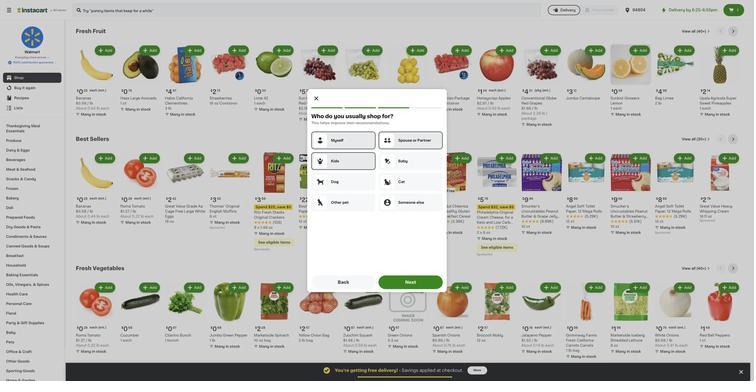 Task type: describe. For each thing, give the bounding box(es) containing it.
100% satisfaction guarantee
[[13, 61, 54, 64]]

$ 0 28 for the leftmost $0.28 each (estimated) 'element'
[[77, 326, 88, 332]]

lifestyle
[[477, 226, 492, 229]]

2 86 from the left
[[574, 197, 578, 200]]

& left gift
[[17, 322, 20, 325]]

1 (5.29k) from the left
[[674, 215, 687, 218]]

1 horizontal spatial 92
[[352, 378, 356, 381]]

roma for the leftmost $0.28 each (estimated) 'element'
[[76, 334, 86, 337]]

hass large avocado 1 ct
[[120, 97, 157, 105]]

household
[[6, 264, 26, 267]]

2 toilet from the left
[[586, 205, 595, 208]]

each inside jalapeno pepper $1.32 / lb about 0.14 lb each
[[545, 344, 554, 348]]

ct inside red bell peppers 1 ct
[[702, 339, 706, 342]]

4 for $ 4 51
[[525, 89, 529, 95]]

4 for $ 4 98
[[658, 89, 662, 95]]

jumbo cantaloupe
[[566, 97, 600, 100]]

spanish onions $0.88 / lb about 0.76 lb each
[[432, 334, 465, 348]]

fresh inside ritz fresh stacks original crackers
[[262, 211, 272, 214]]

marketside for 1
[[611, 334, 630, 337]]

2 rolls from the left
[[594, 210, 602, 213]]

(est.) inside $ 0 18 each (est.)
[[543, 326, 552, 329]]

0 vertical spatial free
[[447, 189, 455, 193]]

butter for smucker's uncrustables peanut butter & grape jelly sandwich
[[522, 215, 533, 218]]

oz right 1.48
[[269, 226, 273, 229]]

onions for $ 0 67
[[447, 334, 460, 337]]

(7.72k)
[[496, 226, 508, 229]]

33
[[262, 89, 266, 92]]

recipes
[[14, 96, 29, 100]]

lb inside the jumbo green pepper 1 lb
[[212, 339, 215, 342]]

$ inside $ 0 25
[[77, 197, 79, 200]]

$0.18 each (estimated) element
[[522, 324, 562, 333]]

3 item carousel region from the top
[[76, 264, 740, 362]]

25 for $ 0 25 each (est.)
[[84, 89, 88, 92]]

1 12 ct from the left
[[655, 220, 664, 223]]

eggs inside great value grade aa cage free large white eggs 18 oz
[[165, 215, 174, 218]]

& inside smucker's uncrustables peanut butter & grape jelly sandwich
[[534, 215, 536, 218]]

who do you usually shop for? this helps improve item recommendations.
[[311, 114, 393, 125]]

0.44 for 4
[[88, 107, 96, 110]]

98 for 4
[[663, 89, 667, 92]]

16 inside strawberries 16 oz container
[[210, 102, 213, 105]]

vinegars,
[[15, 283, 32, 287]]

produce
[[6, 139, 21, 143]]

philadelphia original cream cheese, for a keto and low carb lifestyle
[[477, 211, 513, 229]]

oz inside marketside iceberg shredded lettuce 8 oz
[[614, 344, 618, 348]]

1 inside cilantro bunch 1 bunch
[[165, 339, 166, 342]]

$4.51 per package (estimated) element
[[522, 87, 562, 96]]

delivery by 6:25-6:55pm
[[669, 8, 718, 12]]

97 for 0
[[173, 89, 176, 92]]

$ inside the $ 1 24
[[478, 89, 480, 92]]

ct inside thomas' original english muffins 6 ct
[[213, 215, 217, 218]]

harvest
[[306, 97, 320, 100]]

ct inside group
[[303, 220, 307, 223]]

$1.98 inside $1.98 / lb about 2.43 lb / package
[[343, 107, 353, 110]]

1 vertical spatial essentials
[[19, 273, 38, 277]]

each inside $ 0 18 each (est.)
[[535, 326, 542, 329]]

grapes inside sun harvest seedless red grapes $2.18 / lb about 2.4 lb / package
[[307, 102, 320, 105]]

x for 3
[[257, 226, 260, 229]]

view all (40+) button for 1
[[680, 264, 712, 274]]

buy it again link
[[3, 83, 61, 93]]

about inside zucchini squash $1.48 / lb about 0.59 lb each
[[343, 344, 354, 348]]

$ inside $ 3 68
[[433, 197, 435, 200]]

1 horizontal spatial 28
[[128, 197, 132, 200]]

beef chuck, ground, 80%/20%
[[343, 205, 380, 213]]

each inside $ 0 25 each (est.)
[[90, 89, 97, 92]]

2 for great value grade aa cage free large white eggs
[[168, 197, 172, 203]]

strawberries
[[210, 97, 232, 100]]

spend for 3
[[256, 205, 267, 209]]

$ 5 72
[[344, 197, 354, 203]]

free inside honey nut cheerios heart healthy gluten free breakfast cereal
[[432, 215, 440, 218]]

92 link
[[304, 375, 376, 381]]

white inside white onions $0.98 / lb about 0.81 lb each
[[655, 334, 666, 337]]

(est.) inside $ 5 23 /pkg (est.)
[[320, 89, 328, 92]]

$ inside $ 0 18 each (est.)
[[523, 327, 525, 330]]

roma tomato $1.27 / lb about 0.22 lb each for topmost $0.28 each (estimated) 'element'
[[120, 205, 154, 218]]

package inside conventional globe red grapes $1.98 / lb about 2.28 lb / package
[[522, 117, 537, 120]]

$ 2 14
[[701, 89, 711, 95]]

1 item carousel region from the top
[[76, 26, 740, 130]]

0 vertical spatial $1.27
[[120, 210, 130, 213]]

1 vertical spatial $1.27
[[76, 339, 85, 342]]

/pkg for 5
[[312, 89, 319, 92]]

other goods link
[[3, 357, 61, 367]]

$ 0 28 for topmost $0.28 each (estimated) 'element'
[[121, 197, 132, 203]]

next button
[[379, 276, 443, 289]]

100% satisfaction guarantee button
[[8, 60, 57, 65]]

onions inside green onions 5.5 oz
[[400, 334, 412, 337]]

green inside green onions 5.5 oz
[[388, 334, 399, 337]]

halos california clementines 3 lb
[[165, 97, 193, 110]]

jelly
[[549, 215, 558, 218]]

1 inside cucumber 1 each
[[120, 339, 122, 342]]

(est.) inside $0.79 each (estimated) "element"
[[677, 326, 686, 329]]

3 12 ct from the left
[[566, 220, 574, 223]]

$ inside the "$ 1 48"
[[701, 327, 703, 330]]

$ 3 12
[[567, 89, 577, 95]]

sandwich for grape
[[522, 220, 539, 223]]

sponsored badge image for $ 2 78
[[700, 219, 715, 222]]

1 86 from the left
[[663, 197, 667, 200]]

2 down lifestyle
[[477, 231, 479, 234]]

1 carrots from the left
[[566, 344, 579, 348]]

10 ct for smucker's uncrustables peanut butter & strawberry jam sandwich
[[611, 225, 619, 228]]

gluten
[[458, 210, 470, 213]]

2 up for?
[[388, 107, 390, 110]]

$0.25 each (estimated) element for 4
[[76, 87, 116, 96]]

each inside zucchini squash $1.48 / lb about 0.59 lb each
[[368, 344, 377, 348]]

$ 2 72
[[211, 89, 221, 95]]

oz inside raspberries package 12 oz container
[[437, 102, 441, 105]]

3 view from the top
[[682, 267, 691, 270]]

2 for yellow onion bag
[[302, 326, 306, 332]]

$ inside $ 0 25 each (est.)
[[77, 89, 79, 92]]

heavy
[[721, 205, 733, 208]]

fresh left vegetables
[[76, 266, 91, 271]]

globe
[[546, 97, 557, 100]]

$0.58 for 2
[[76, 210, 86, 213]]

oz down lifestyle
[[486, 231, 491, 234]]

goods for canned
[[21, 245, 33, 248]]

everyday store prices
[[15, 56, 46, 59]]

great for $ 2 78
[[700, 205, 710, 208]]

spinach
[[275, 334, 289, 337]]

delivery for delivery by 6:25-6:55pm
[[669, 8, 685, 12]]

baby inside add your shopping preferences element
[[398, 159, 408, 163]]

lettuce
[[629, 339, 643, 342]]

$ 2 28
[[255, 326, 265, 332]]

lb inside bag limes 2 lb
[[658, 102, 662, 105]]

dry goods & pasta
[[6, 225, 41, 229]]

& left sauces
[[29, 235, 32, 239]]

items for 3
[[280, 241, 290, 244]]

0 horizontal spatial 28
[[84, 327, 88, 330]]

2 angel soft toilet paper, 12 mega rolls from the left
[[566, 205, 602, 213]]

ct inside hass large avocado 1 ct
[[123, 102, 127, 105]]

0.44 for 2
[[88, 215, 96, 218]]

1 inside sunkist growers lemon 1 each
[[611, 107, 612, 110]]

soups
[[38, 245, 50, 248]]

meat & seafood link
[[3, 165, 61, 174]]

jumbo for jumbo green pepper 1 lb
[[210, 334, 222, 337]]

96 for smucker's uncrustables peanut butter & grape jelly sandwich
[[529, 197, 533, 200]]

sporting goods link
[[3, 367, 61, 376]]

fresh inside grimmway farms fresh california carrots carrots 1 lb bag
[[566, 339, 576, 342]]

3 for 2 lb bag
[[391, 89, 395, 95]]

2 (5.29k) from the left
[[585, 215, 598, 218]]

guarantee
[[39, 61, 54, 64]]

6:55pm
[[703, 8, 718, 12]]

8 x 1.48 oz
[[254, 226, 273, 229]]

3 for honey nut cheerios heart healthy gluten free breakfast cereal
[[435, 197, 439, 203]]

57 for yellow
[[306, 327, 310, 330]]

cucumber
[[120, 334, 139, 337]]

view all (40+) for 2
[[682, 30, 706, 33]]

(est.) inside the $1.24 each (estimated) element
[[497, 89, 506, 92]]

bag inside bag limes 2 lb
[[655, 97, 662, 100]]

honey nut cheerios heart healthy gluten free breakfast cereal
[[432, 205, 471, 218]]

2 for upala agricola super sweet pineapples
[[703, 89, 707, 95]]

sandwich for strawberry
[[619, 220, 637, 223]]

fresh fruit
[[76, 29, 106, 34]]

97 for 2
[[173, 327, 177, 330]]

$ 5 63
[[389, 197, 399, 203]]

& left pasta
[[27, 225, 30, 229]]

each inside $0.79 each (estimated) "element"
[[669, 326, 677, 329]]

18 for 22
[[310, 197, 313, 200]]

$ inside $ 5 63
[[389, 197, 391, 200]]

$ inside $ 0 74
[[121, 89, 123, 92]]

42 inside $ 2 42
[[172, 197, 176, 200]]

each (est.) inside $0.87 each (estimated) element
[[357, 326, 374, 329]]

spend $32, save $5
[[478, 205, 514, 209]]

meat
[[6, 168, 15, 171]]

each (est.) inside the $1.24 each (estimated) element
[[489, 89, 506, 92]]

about inside $1.98 / lb about 2.43 lb / package
[[343, 112, 354, 115]]

bananas $0.58 / lb about 0.44 lb each for 2
[[76, 205, 109, 218]]

cage
[[165, 210, 174, 213]]

1 angel from the left
[[655, 205, 665, 208]]

uncrustables for strawberry
[[611, 210, 634, 213]]

ritz
[[254, 211, 261, 214]]

$ inside $ 0 87
[[344, 327, 346, 330]]

$0.88
[[432, 339, 443, 342]]

each inside cucumber 1 each
[[123, 339, 132, 342]]

97 up green onions 5.5 oz
[[396, 327, 399, 330]]

thomas' original english muffins 6 ct
[[210, 205, 240, 218]]

$1.24 each (estimated) element
[[477, 87, 517, 96]]

/ inside spanish onions $0.88 / lb about 0.76 lb each
[[444, 339, 445, 342]]

satisfaction
[[21, 61, 38, 64]]

0 horizontal spatial breakfast
[[6, 254, 24, 258]]

a
[[511, 216, 513, 219]]

/pkg inside "$4.51 per package (estimated)" element
[[535, 89, 542, 92]]

12 inside broccoli wokly 12 oz
[[477, 339, 481, 342]]

wokly
[[492, 334, 503, 337]]

save for 5
[[500, 205, 508, 209]]

/ inside 'honeycrisp apples $2.87 / lb about 0.43 lb each'
[[488, 102, 489, 105]]

uncrustables for grape
[[522, 210, 545, 213]]

$ 2 57 for broccoli
[[478, 326, 488, 332]]

& inside 'link'
[[16, 168, 19, 171]]

18 for 0
[[529, 327, 533, 330]]

3 inside yellow onion bag 3 lb bag
[[299, 339, 301, 342]]

2 for strawberries
[[213, 89, 216, 95]]

$ inside $ 0 98
[[567, 327, 569, 330]]

baking essentials link
[[3, 270, 61, 280]]

package inside sun harvest seedless red grapes $2.18 / lb about 2.4 lb / package
[[323, 112, 339, 115]]

$1.48
[[343, 339, 353, 342]]

$0.25 each (estimated) element for 2
[[76, 195, 116, 204]]

x for 5
[[480, 231, 482, 234]]

23
[[306, 89, 310, 92]]

seafood
[[20, 168, 35, 171]]

bananas for 4
[[76, 97, 91, 100]]

great value heavy whipping cream 16 fl oz
[[700, 205, 733, 218]]

$ 0 25 each (est.)
[[77, 89, 106, 95]]

98 for 1
[[617, 327, 621, 330]]

1 mega from the left
[[672, 210, 682, 213]]

3 for spend $20, save $5
[[257, 197, 261, 203]]

lb inside grimmway farms fresh california carrots carrots 1 lb bag
[[568, 349, 572, 353]]

instacart logo image
[[17, 7, 48, 13]]

6:25-
[[692, 8, 703, 12]]

other goods
[[6, 360, 30, 363]]

2 carrots from the left
[[580, 344, 593, 348]]

breakfast link
[[3, 251, 61, 261]]

original for cheese,
[[500, 211, 513, 214]]

$ 0 98
[[567, 326, 578, 332]]

jumbo for jumbo cantaloupe
[[566, 97, 579, 100]]

delivery for delivery
[[561, 8, 576, 12]]

spend $20, save $5
[[256, 205, 291, 209]]

product group containing 22
[[299, 152, 339, 231]]

original for muffins
[[226, 205, 240, 208]]

oils, vinegars, & spices link
[[3, 280, 61, 290]]

$ inside $ 5 34
[[433, 89, 435, 92]]

items for 5
[[503, 246, 513, 249]]

gluten-
[[433, 189, 447, 193]]

buy
[[14, 86, 21, 90]]

2 soft from the left
[[577, 205, 585, 208]]

58
[[618, 89, 623, 92]]

/ inside zucchini squash $1.48 / lb about 0.59 lb each
[[354, 339, 355, 342]]

aa
[[198, 205, 203, 208]]

bag inside grimmway farms fresh california carrots carrots 1 lb bag
[[573, 349, 580, 353]]

cheerios
[[452, 205, 468, 208]]

who
[[311, 114, 324, 119]]

kids
[[331, 159, 339, 163]]

$20,
[[268, 205, 276, 209]]

goods for dry
[[14, 225, 26, 229]]

0 inside "element"
[[658, 326, 663, 332]]

16 inside great value heavy whipping cream 16 fl oz
[[700, 215, 704, 218]]

1 toilet from the left
[[675, 205, 684, 208]]

large inside great value grade aa cage free large white eggs 18 oz
[[184, 210, 194, 213]]

service type group
[[548, 5, 618, 15]]

eligible for 5
[[489, 246, 502, 249]]

1 button
[[724, 4, 744, 16]]

condiments & sauces link
[[3, 232, 61, 242]]

oz inside green onions 5.5 oz
[[394, 339, 399, 342]]

/pkg (est.)
[[535, 89, 551, 92]]

all stores link
[[17, 3, 67, 17]]

cream inside great value heavy whipping cream 16 fl oz
[[718, 210, 729, 213]]

$ 0 67
[[433, 326, 444, 332]]

free inside great value grade aa cage free large white eggs 18 oz
[[175, 210, 183, 213]]

$ 4 97
[[166, 89, 176, 95]]

broccoli
[[477, 334, 492, 337]]

& left the candy
[[20, 177, 23, 181]]

each inside upala agricola super sweet pineapples 1 each
[[702, 107, 711, 110]]

crackers
[[269, 216, 285, 219]]

$ inside $ 2 14
[[701, 89, 703, 92]]

$ 9 96 for smucker's uncrustables peanut butter & grape jelly sandwich
[[523, 197, 533, 203]]

34
[[440, 89, 444, 92]]

vegetables
[[93, 266, 124, 271]]

apples
[[498, 97, 511, 100]]

other for other pet
[[331, 201, 342, 204]]

$ inside $ 5 72
[[344, 197, 346, 200]]

1 horizontal spatial tomato
[[132, 205, 145, 208]]

california inside grimmway farms fresh california carrots carrots 1 lb bag
[[577, 339, 594, 342]]

5 for $ 5 72
[[346, 197, 350, 203]]

shop
[[14, 76, 24, 80]]

spanish
[[432, 334, 447, 337]]



Task type: locate. For each thing, give the bounding box(es) containing it.
bananas $0.58 / lb about 0.44 lb each for 4
[[76, 97, 109, 110]]

67
[[440, 327, 444, 330]]

paper,
[[655, 210, 666, 213], [566, 210, 577, 213]]

2 96 from the left
[[618, 197, 622, 200]]

pepper inside jalapeno pepper $1.32 / lb about 0.14 lb each
[[539, 334, 552, 337]]

94804 button
[[624, 3, 655, 17]]

original up for at the bottom right
[[500, 211, 513, 214]]

avocado
[[141, 97, 157, 100]]

1 25 from the top
[[84, 89, 88, 92]]

1 horizontal spatial see eligible items
[[481, 246, 513, 249]]

5 for $ 5 63
[[391, 197, 395, 203]]

california up clementines
[[176, 97, 193, 100]]

2 horizontal spatial original
[[500, 211, 513, 214]]

original down ritz
[[254, 216, 268, 219]]

partner
[[418, 139, 431, 142]]

0 vertical spatial baby
[[398, 159, 408, 163]]

5.5
[[388, 339, 394, 342]]

57 up yellow
[[306, 327, 310, 330]]

(est.) inside $ 0 25 each (est.)
[[98, 89, 106, 92]]

0 vertical spatial breakfast
[[441, 215, 458, 218]]

$0.58 down $ 0 25 at left
[[76, 210, 86, 213]]

57 up the broccoli
[[484, 327, 488, 330]]

1 soft from the left
[[666, 205, 674, 208]]

1 view from the top
[[682, 30, 691, 33]]

upala agricola super sweet pineapples 1 each
[[700, 97, 737, 110]]

1 $0.25 each (estimated) element from the top
[[76, 87, 116, 96]]

$0.67 each (estimated) element
[[432, 324, 473, 333]]

0.22 for topmost $0.28 each (estimated) 'element'
[[132, 215, 140, 218]]

smucker's up jam
[[611, 205, 629, 208]]

5 left the 76
[[480, 197, 484, 203]]

$0.58 down $ 0 25 each (est.)
[[76, 102, 86, 105]]

1 horizontal spatial $0.28 each (estimated) element
[[120, 195, 161, 204]]

see eligible items button down 2 x 8 oz
[[477, 243, 517, 252]]

sandwich down grape
[[522, 220, 539, 223]]

english
[[210, 210, 222, 213]]

oz down cage
[[170, 220, 174, 223]]

2 pepper from the left
[[539, 334, 552, 337]]

10 ct down smucker's uncrustables peanut butter & grape jelly sandwich
[[522, 225, 530, 228]]

2 paper, from the left
[[566, 210, 577, 213]]

peanut for grape
[[546, 210, 559, 213]]

0 vertical spatial (40+)
[[697, 30, 706, 33]]

each (est.) inside $0.79 each (estimated) "element"
[[669, 326, 686, 329]]

1 vertical spatial white
[[655, 334, 666, 337]]

1 $1.98 from the left
[[343, 107, 353, 110]]

4 up bag limes 2 lb
[[658, 89, 662, 95]]

2 horizontal spatial great
[[700, 205, 710, 208]]

4 for $ 4 81 /pkg (est.)
[[346, 89, 350, 95]]

1 horizontal spatial mega
[[672, 210, 682, 213]]

hass
[[120, 97, 129, 100]]

0 horizontal spatial /pkg
[[312, 89, 319, 92]]

2 (40+) from the top
[[697, 267, 706, 270]]

42 inside lime 42 1 each
[[264, 97, 268, 100]]

94804
[[633, 8, 646, 12]]

3 /pkg from the left
[[312, 89, 319, 92]]

2 9 from the left
[[614, 197, 618, 203]]

2 vertical spatial view
[[682, 267, 691, 270]]

& left soups
[[34, 245, 37, 248]]

0 horizontal spatial paper,
[[566, 210, 577, 213]]

3 4 from the left
[[658, 89, 662, 95]]

peanut up strawberry
[[635, 210, 648, 213]]

2 item carousel region from the top
[[76, 134, 740, 260]]

fresh down grimmway
[[566, 339, 576, 342]]

(40+) for 2
[[697, 30, 706, 33]]

25 inside $ 0 25 each (est.)
[[84, 89, 88, 92]]

0 horizontal spatial eggs
[[21, 149, 30, 152]]

& left grape
[[534, 215, 536, 218]]

1 horizontal spatial california
[[577, 339, 594, 342]]

1 vertical spatial 25
[[84, 197, 88, 200]]

2 vertical spatial free
[[432, 215, 440, 218]]

1 great from the left
[[388, 205, 398, 208]]

3 for thomas' original english muffins
[[213, 197, 217, 203]]

10 for smucker's uncrustables peanut butter & grape jelly sandwich
[[522, 225, 526, 228]]

eligible down 2 x 8 oz
[[489, 246, 502, 249]]

oz down strawberries
[[214, 102, 219, 105]]

& left strawberry
[[623, 215, 626, 218]]

1 (40+) from the top
[[697, 30, 706, 33]]

3 up jumbo cantaloupe
[[569, 89, 573, 95]]

bounty
[[299, 205, 312, 208]]

2 save from the left
[[500, 205, 508, 209]]

0 vertical spatial item carousel region
[[76, 26, 740, 130]]

uncrustables up grape
[[522, 210, 545, 213]]

$0.79 each (estimated) element
[[655, 324, 696, 333]]

$ inside $ 0 67
[[433, 327, 435, 330]]

view all (40+) for 1
[[682, 267, 706, 270]]

1 horizontal spatial other
[[331, 201, 342, 204]]

5 left 34
[[435, 89, 439, 95]]

2 view all (40+) button from the top
[[680, 264, 712, 274]]

treatment tracker modal dialog
[[66, 363, 750, 381]]

1 spend from the left
[[256, 205, 267, 209]]

(est.) inside $ 4 81 /pkg (est.)
[[364, 89, 372, 92]]

92 for thomas' original english muffins
[[217, 197, 221, 200]]

about inside sun harvest seedless red grapes $2.18 / lb about 2.4 lb / package
[[299, 112, 309, 115]]

$4.81 per package (estimated) element
[[343, 87, 384, 96]]

2 $5 from the left
[[509, 205, 514, 209]]

sponsored badge image for $ 3 68
[[432, 237, 448, 240]]

2 spend from the left
[[478, 205, 490, 209]]

81
[[351, 89, 354, 92]]

0 horizontal spatial save
[[277, 205, 286, 209]]

/pkg right 51
[[535, 89, 542, 92]]

package down 2.28
[[522, 117, 537, 120]]

grapes inside conventional globe red grapes $1.98 / lb about 2.28 lb / package
[[530, 102, 543, 105]]

98 up grimmway
[[574, 327, 578, 330]]

1 horizontal spatial 10 ct
[[611, 225, 619, 228]]

you're getting free delivery!
[[335, 369, 398, 373]]

4 left the 81
[[346, 89, 350, 95]]

1 bananas from the top
[[76, 97, 91, 100]]

oz down $ 2 28 on the left bottom of the page
[[259, 339, 263, 342]]

$5 for 3
[[286, 205, 291, 209]]

1 inside grimmway farms fresh california carrots carrots 1 lb bag
[[566, 349, 568, 353]]

2 up yellow
[[302, 326, 306, 332]]

2 green from the left
[[388, 334, 399, 337]]

1 horizontal spatial toilet
[[675, 205, 684, 208]]

97 up halos
[[173, 89, 176, 92]]

3 great from the left
[[700, 205, 710, 208]]

bakery link
[[3, 194, 61, 203]]

sponsored badge image for $ 3 92
[[210, 227, 225, 229]]

2 vertical spatial 92
[[352, 378, 356, 381]]

0 horizontal spatial 96
[[529, 197, 533, 200]]

$ 0 68 for jumbo green pepper
[[211, 326, 221, 332]]

goods down other goods link on the left bottom of page
[[23, 370, 35, 373]]

save right $32,
[[500, 205, 508, 209]]

(est.)
[[98, 89, 106, 92], [364, 89, 372, 92], [497, 89, 506, 92], [542, 89, 551, 92], [320, 89, 328, 92], [98, 197, 106, 200], [143, 197, 151, 200], [98, 326, 106, 329], [365, 326, 374, 329], [543, 326, 552, 329], [677, 326, 686, 329], [454, 326, 463, 329]]

care for health care
[[19, 293, 28, 296]]

$ 3 92 for 2 lb bag
[[389, 89, 399, 95]]

you
[[334, 114, 344, 119]]

see eligible items down 2 x 8 oz
[[481, 246, 513, 249]]

& right the meat
[[16, 168, 19, 171]]

$ inside $ 0 79
[[656, 327, 658, 330]]

$1.98 up the usually
[[343, 107, 353, 110]]

green inside the jumbo green pepper 1 lb
[[223, 334, 234, 337]]

1 green from the left
[[223, 334, 234, 337]]

oz down "raspberries" at right top
[[437, 102, 441, 105]]

care down vinegars,
[[19, 293, 28, 296]]

2 for marketside spinach
[[257, 326, 261, 332]]

5 left 63
[[391, 197, 395, 203]]

1 vertical spatial cream
[[477, 216, 489, 219]]

great value purified drinking water
[[388, 205, 423, 213]]

2 mega from the left
[[583, 210, 593, 213]]

1 pepper from the left
[[235, 334, 248, 337]]

$ inside $ 2 42
[[166, 197, 168, 200]]

1 inside hass large avocado 1 ct
[[120, 102, 122, 105]]

98 inside $ 0 98
[[574, 327, 578, 330]]

2 butter from the left
[[611, 215, 622, 218]]

pepper inside the jumbo green pepper 1 lb
[[235, 334, 248, 337]]

each inside sunkist growers lemon 1 each
[[613, 107, 622, 110]]

28 inside $ 2 28
[[261, 327, 265, 330]]

1 horizontal spatial spend
[[478, 205, 490, 209]]

thomas'
[[210, 205, 225, 208]]

0 horizontal spatial marketside
[[254, 334, 274, 337]]

2 12 ct from the left
[[299, 220, 307, 223]]

0 horizontal spatial value
[[176, 205, 185, 208]]

1 marketside from the left
[[254, 334, 274, 337]]

onions
[[400, 334, 412, 337], [666, 334, 679, 337], [447, 334, 460, 337]]

marketside for 2
[[254, 334, 274, 337]]

2 all from the top
[[692, 138, 696, 141]]

butter
[[522, 215, 533, 218], [611, 215, 622, 218]]

carrots down farms on the right of the page
[[580, 344, 593, 348]]

0 vertical spatial california
[[176, 97, 193, 100]]

walmart
[[25, 50, 40, 54]]

78
[[707, 197, 711, 200]]

5 for $ 5 76
[[480, 197, 484, 203]]

0 horizontal spatial pepper
[[235, 334, 248, 337]]

0 vertical spatial view all (40+) button
[[680, 26, 712, 36]]

2 $0.25 each (estimated) element from the top
[[76, 195, 116, 204]]

$0.25 each (estimated) element
[[76, 87, 116, 96], [76, 195, 116, 204]]

original inside ritz fresh stacks original crackers
[[254, 216, 268, 219]]

pets link
[[3, 338, 61, 347]]

1 vertical spatial eggs
[[165, 215, 174, 218]]

2 horizontal spatial 10
[[611, 225, 615, 228]]

see for 3
[[258, 241, 265, 244]]

1 horizontal spatial green
[[388, 334, 399, 337]]

muffins
[[223, 210, 237, 213]]

save for 3
[[277, 205, 286, 209]]

1 horizontal spatial sandwich
[[619, 220, 637, 223]]

pepper
[[235, 334, 248, 337], [539, 334, 552, 337]]

$ inside "$ 4 51"
[[523, 89, 525, 92]]

• savings applied at checkout.
[[399, 369, 464, 373]]

agricola
[[711, 97, 725, 100]]

3 up honey
[[435, 197, 439, 203]]

2 sandwich from the left
[[619, 220, 637, 223]]

$1.32
[[522, 339, 531, 342]]

3 up the 2 lb bag
[[391, 89, 395, 95]]

18 right 22
[[310, 197, 313, 200]]

care for personal care
[[23, 302, 32, 306]]

1 peanut from the left
[[546, 210, 559, 213]]

floral
[[6, 312, 16, 315]]

snacks & candy link
[[3, 174, 61, 184]]

grapes down harvest
[[307, 102, 320, 105]]

$ 3 92 up thomas'
[[211, 197, 221, 203]]

great for $ 2 42
[[165, 205, 175, 208]]

0 vertical spatial eggs
[[21, 149, 30, 152]]

sauces
[[33, 235, 47, 239]]

10 inside marketside spinach 10 oz bag
[[254, 339, 258, 342]]

white down aa
[[195, 210, 205, 213]]

12 ct
[[655, 220, 664, 223], [299, 220, 307, 223], [566, 220, 574, 223]]

beverages link
[[3, 155, 61, 165]]

None search field
[[72, 3, 541, 17]]

2 inside bag limes 2 lb
[[655, 102, 657, 105]]

1 view all (40+) button from the top
[[680, 26, 712, 36]]

2 angel from the left
[[566, 205, 576, 208]]

0 horizontal spatial $ 2 57
[[300, 326, 310, 332]]

1 angel soft toilet paper, 12 mega rolls from the left
[[655, 205, 691, 213]]

92 up the 2 lb bag
[[395, 89, 399, 92]]

0 horizontal spatial rolls
[[594, 210, 602, 213]]

1 horizontal spatial eggs
[[165, 215, 174, 218]]

1 all from the top
[[692, 30, 696, 33]]

1 vertical spatial tomato
[[87, 334, 100, 337]]

spend up ritz
[[256, 205, 267, 209]]

2 /pkg from the left
[[535, 89, 542, 92]]

2 vertical spatial original
[[254, 216, 268, 219]]

product group
[[76, 44, 116, 118], [120, 44, 161, 113], [165, 44, 205, 118], [210, 44, 250, 106], [254, 44, 295, 113], [299, 44, 339, 123], [343, 44, 384, 128], [388, 44, 428, 111], [432, 44, 473, 113], [477, 44, 517, 118], [522, 44, 562, 128], [566, 44, 607, 101], [611, 44, 651, 118], [655, 44, 696, 106], [700, 44, 740, 118], [76, 152, 116, 226], [120, 152, 161, 226], [165, 152, 205, 224], [210, 152, 250, 231], [254, 152, 295, 252], [299, 152, 339, 231], [343, 152, 384, 226], [388, 152, 428, 219], [432, 152, 473, 241], [477, 152, 517, 257], [522, 152, 562, 236], [566, 152, 607, 231], [611, 152, 651, 236], [655, 152, 696, 236], [700, 152, 740, 224], [76, 282, 116, 355], [120, 282, 161, 343], [165, 282, 205, 343], [210, 282, 250, 350], [254, 282, 295, 350], [299, 282, 339, 343], [343, 282, 384, 355], [388, 282, 428, 350], [432, 282, 473, 355], [477, 282, 517, 343], [522, 282, 562, 355], [566, 282, 607, 360], [611, 282, 651, 355], [655, 282, 696, 355], [700, 282, 740, 350]]

sponsored badge image
[[700, 219, 715, 222], [210, 227, 225, 229], [655, 232, 671, 234], [432, 237, 448, 240], [254, 248, 269, 251], [477, 253, 492, 256]]

see eligible items for 5
[[481, 246, 513, 249]]

lemon
[[611, 102, 623, 105]]

0 vertical spatial $0.28 each (estimated) element
[[120, 195, 161, 204]]

/pkg right the 81
[[356, 89, 363, 92]]

1 paper, from the left
[[655, 210, 666, 213]]

92 down getting
[[352, 378, 356, 381]]

butter for smucker's uncrustables peanut butter & strawberry jam sandwich
[[611, 215, 622, 218]]

canned
[[6, 245, 20, 248]]

$5.23 per package (estimated) element
[[299, 87, 339, 96]]

onions inside white onions $0.98 / lb about 0.81 lb each
[[666, 334, 679, 337]]

grimmway
[[566, 334, 585, 337]]

original inside philadelphia original cream cheese, for a keto and low carb lifestyle
[[500, 211, 513, 214]]

10 ct for smucker's uncrustables peanut butter & grape jelly sandwich
[[522, 225, 530, 228]]

california down farms on the right of the page
[[577, 339, 594, 342]]

snacks & candy
[[6, 177, 36, 181]]

0.14
[[533, 344, 540, 348]]

view for 8
[[682, 138, 691, 141]]

0 horizontal spatial $ 0 97
[[166, 326, 177, 332]]

ritz fresh stacks original crackers
[[254, 211, 285, 219]]

condiments & sauces
[[6, 235, 47, 239]]

buy it again
[[14, 86, 36, 90]]

0 horizontal spatial peanut
[[546, 210, 559, 213]]

12 ct down paper
[[299, 220, 307, 223]]

0 vertical spatial $ 0 28
[[121, 197, 132, 203]]

0.76
[[444, 344, 452, 348]]

dairy & eggs
[[6, 149, 30, 152]]

value left grade
[[176, 205, 185, 208]]

all for 8
[[692, 138, 696, 141]]

goods for other
[[18, 360, 30, 363]]

68 for honey nut cheerios heart healthy gluten free breakfast cereal
[[440, 197, 444, 200]]

fresh left the fruit
[[76, 29, 91, 34]]

10 down $ 2 28 on the left bottom of the page
[[254, 339, 258, 342]]

0 vertical spatial see
[[258, 241, 265, 244]]

$ 1 24
[[478, 89, 487, 95]]

each inside 'honeycrisp apples $2.87 / lb about 0.43 lb each'
[[502, 107, 510, 110]]

0 vertical spatial white
[[195, 210, 205, 213]]

$ inside the $ 2 72
[[211, 89, 213, 92]]

red inside sun harvest seedless red grapes $2.18 / lb about 2.4 lb / package
[[299, 102, 306, 105]]

0 horizontal spatial 0.22
[[88, 344, 95, 348]]

1.48
[[260, 226, 268, 229]]

1 horizontal spatial 10
[[522, 225, 526, 228]]

1 horizontal spatial pepper
[[539, 334, 552, 337]]

$ 3 92 for thomas' original english muffins
[[211, 197, 221, 203]]

96 for smucker's uncrustables peanut butter & strawberry jam sandwich
[[618, 197, 622, 200]]

produce link
[[3, 136, 61, 146]]

2 horizontal spatial free
[[447, 189, 455, 193]]

1 grapes from the left
[[530, 102, 543, 105]]

each inside $0.67 each (estimated) element
[[446, 326, 454, 329]]

2 $0.58 from the top
[[76, 210, 86, 213]]

1 inside lime 42 1 each
[[254, 102, 256, 105]]

1 horizontal spatial uncrustables
[[611, 210, 634, 213]]

paper
[[299, 210, 309, 213]]

cereal
[[459, 215, 471, 218]]

value inside "great value purified drinking water"
[[399, 205, 408, 208]]

see eligible items button for 3
[[254, 238, 295, 247]]

$ inside $ 4 98
[[656, 89, 658, 92]]

oz inside broccoli wokly 12 oz
[[482, 339, 486, 342]]

1 horizontal spatial 86
[[663, 197, 667, 200]]

1 10 ct from the left
[[522, 225, 530, 228]]

0 horizontal spatial carrots
[[566, 344, 579, 348]]

uncrustables inside smucker's uncrustables peanut butter & grape jelly sandwich
[[522, 210, 545, 213]]

$ 2 42
[[166, 197, 176, 203]]

1 vertical spatial jumbo
[[210, 334, 222, 337]]

14
[[707, 89, 711, 92]]

eggs up beverages link
[[21, 149, 30, 152]]

sandwich down strawberry
[[619, 220, 637, 223]]

onions inside spanish onions $0.88 / lb about 0.76 lb each
[[447, 334, 460, 337]]

2 25 from the top
[[84, 197, 88, 200]]

1 sandwich from the left
[[522, 220, 539, 223]]

1 4 from the left
[[346, 89, 350, 95]]

5 left 23
[[302, 89, 306, 95]]

delivery by 6:25-6:55pm link
[[661, 7, 718, 13]]

80%/20%
[[343, 210, 360, 213]]

and
[[486, 221, 493, 224]]

essentials inside thanksgiving meal essentials
[[6, 129, 25, 133]]

jumbo inside the jumbo green pepper 1 lb
[[210, 334, 222, 337]]

$ inside $ 5 76
[[478, 197, 480, 200]]

2 left 78 at the bottom of the page
[[703, 197, 707, 203]]

great up drinking
[[388, 205, 398, 208]]

about inside white onions $0.98 / lb about 0.81 lb each
[[655, 344, 666, 348]]

walmart logo image
[[21, 26, 43, 49]]

value for $ 2 78
[[711, 205, 720, 208]]

& left spices
[[33, 283, 36, 287]]

2 x 8 oz
[[477, 231, 491, 234]]

soft
[[666, 205, 674, 208], [577, 205, 585, 208]]

this
[[311, 121, 319, 125]]

72 up strawberries
[[217, 89, 221, 92]]

8 inside marketside iceberg shredded lettuce 8 oz
[[611, 344, 613, 348]]

view for 4
[[682, 30, 691, 33]]

2 $ 8 86 from the left
[[567, 197, 578, 203]]

$ 0 97 for green onions
[[389, 326, 399, 332]]

0 horizontal spatial uncrustables
[[522, 210, 545, 213]]

2 for great value heavy whipping cream
[[703, 197, 707, 203]]

$ 0 68 up the jumbo green pepper 1 lb
[[211, 326, 221, 332]]

10 for smucker's uncrustables peanut butter & strawberry jam sandwich
[[611, 225, 615, 228]]

package inside $1.98 / lb about 2.43 lb / package
[[343, 117, 358, 120]]

/ inside white onions $0.98 / lb about 0.81 lb each
[[667, 339, 668, 342]]

$ 2 57 up the broccoli
[[478, 326, 488, 332]]

spend up the philadelphia
[[478, 205, 490, 209]]

1 $ 9 96 from the left
[[523, 197, 533, 203]]

2 $ 0 68 from the left
[[211, 326, 221, 332]]

at
[[437, 369, 441, 373]]

california inside halos california clementines 3 lb
[[176, 97, 193, 100]]

1 vertical spatial free
[[175, 210, 183, 213]]

cream up keto
[[477, 216, 489, 219]]

oz inside strawberries 16 oz container
[[214, 102, 219, 105]]

1 horizontal spatial white
[[655, 334, 666, 337]]

1 horizontal spatial 57
[[484, 327, 488, 330]]

2 $1.98 from the left
[[522, 107, 531, 110]]

1 smucker's from the left
[[522, 205, 540, 208]]

/pkg for 4
[[356, 89, 363, 92]]

bananas for 2
[[76, 205, 91, 208]]

jumbo green pepper 1 lb
[[210, 334, 248, 342]]

see for 5
[[481, 246, 488, 249]]

1 horizontal spatial baby
[[398, 159, 408, 163]]

see eligible items button for 5
[[477, 243, 517, 252]]

$ 9 96 for smucker's uncrustables peanut butter & strawberry jam sandwich
[[612, 197, 622, 203]]

0 horizontal spatial original
[[226, 205, 240, 208]]

& left craft
[[18, 350, 21, 354]]

68 inside $ 3 68
[[440, 197, 444, 200]]

1 $5 from the left
[[286, 205, 291, 209]]

9 for smucker's uncrustables peanut butter & grape jelly sandwich
[[525, 197, 529, 203]]

about inside 'honeycrisp apples $2.87 / lb about 0.43 lb each'
[[477, 107, 488, 110]]

prices
[[37, 56, 46, 59]]

0 horizontal spatial onions
[[400, 334, 412, 337]]

1 $ 0 68 from the left
[[121, 326, 132, 332]]

large down 74
[[130, 97, 140, 100]]

lb inside yellow onion bag 3 lb bag
[[302, 339, 305, 342]]

0 vertical spatial bananas
[[76, 97, 91, 100]]

roma for topmost $0.28 each (estimated) 'element'
[[120, 205, 131, 208]]

2 4 from the left
[[525, 89, 529, 95]]

0 horizontal spatial mega
[[583, 210, 593, 213]]

0 horizontal spatial 68
[[128, 327, 132, 330]]

3 down halos
[[165, 107, 167, 110]]

0.22 for the leftmost $0.28 each (estimated) 'element'
[[88, 344, 95, 348]]

2 value from the left
[[176, 205, 185, 208]]

3 value from the left
[[711, 205, 720, 208]]

2 left "14" on the right of the page
[[703, 89, 707, 95]]

$0.87 each (estimated) element
[[343, 324, 384, 333]]

breakfast inside honey nut cheerios heart healthy gluten free breakfast cereal
[[441, 215, 458, 218]]

0 horizontal spatial see eligible items button
[[254, 238, 295, 247]]

0 vertical spatial bag
[[655, 97, 662, 100]]

0 vertical spatial all
[[692, 30, 696, 33]]

98
[[663, 89, 667, 92], [617, 327, 621, 330], [574, 327, 578, 330]]

each inside $0.87 each (estimated) element
[[357, 326, 365, 329]]

/pkg inside $ 4 81 /pkg (est.)
[[356, 89, 363, 92]]

1 horizontal spatial $1.98
[[522, 107, 531, 110]]

1 horizontal spatial 68
[[217, 327, 221, 330]]

angel soft toilet paper, 12 mega rolls
[[655, 205, 691, 213], [566, 205, 602, 213]]

spend for 5
[[478, 205, 490, 209]]

1 /pkg from the left
[[356, 89, 363, 92]]

0 vertical spatial essentials
[[6, 129, 25, 133]]

0 horizontal spatial 18
[[165, 220, 169, 223]]

myself
[[331, 139, 344, 142]]

free up nut
[[447, 189, 455, 193]]

item carousel region
[[76, 26, 740, 130], [76, 134, 740, 260], [76, 264, 740, 362]]

1 rolls from the left
[[683, 210, 691, 213]]

oz right fl
[[708, 215, 712, 218]]

0 horizontal spatial 10
[[254, 339, 258, 342]]

1 vertical spatial 0.44
[[88, 215, 96, 218]]

68 up cucumber
[[128, 327, 132, 330]]

applied
[[420, 369, 436, 373]]

1 vertical spatial $0.25 each (estimated) element
[[76, 195, 116, 204]]

all stores
[[53, 9, 66, 12]]

2 vertical spatial 18
[[529, 327, 533, 330]]

add
[[105, 49, 112, 52], [149, 49, 157, 52], [194, 49, 201, 52], [239, 49, 246, 52], [283, 49, 291, 52], [328, 49, 335, 52], [372, 49, 380, 52], [417, 49, 424, 52], [461, 49, 469, 52], [506, 49, 513, 52], [551, 49, 558, 52], [595, 49, 603, 52], [640, 49, 647, 52], [684, 49, 692, 52], [729, 49, 736, 52], [105, 157, 112, 160], [149, 157, 157, 160], [194, 157, 201, 160], [239, 157, 246, 160], [283, 157, 291, 160], [328, 157, 335, 160], [372, 157, 380, 160], [461, 157, 469, 160], [506, 157, 513, 160], [551, 157, 558, 160], [595, 157, 603, 160], [640, 157, 647, 160], [684, 157, 692, 160], [729, 157, 736, 160], [105, 286, 112, 290], [149, 286, 157, 290], [194, 286, 201, 290], [239, 286, 246, 290], [283, 286, 291, 290], [328, 286, 335, 290], [372, 286, 380, 290], [417, 286, 424, 290], [461, 286, 469, 290], [506, 286, 513, 290], [551, 286, 558, 290], [595, 286, 603, 290], [640, 286, 647, 290], [684, 286, 692, 290], [729, 286, 736, 290]]

large inside hass large avocado 1 ct
[[130, 97, 140, 100]]

0 horizontal spatial 92
[[217, 197, 221, 200]]

bell
[[708, 334, 715, 337]]

2.43
[[355, 112, 363, 115]]

essentials down thanksgiving
[[6, 129, 25, 133]]

oz down shredded
[[614, 344, 618, 348]]

oils, vinegars, & spices
[[6, 283, 49, 287]]

2 peanut from the left
[[635, 210, 648, 213]]

2 bananas $0.58 / lb about 0.44 lb each from the top
[[76, 205, 109, 218]]

oz inside great value grade aa cage free large white eggs 18 oz
[[170, 220, 174, 223]]

butter up jam
[[611, 215, 622, 218]]

0 horizontal spatial white
[[195, 210, 205, 213]]

1 horizontal spatial red
[[522, 102, 529, 105]]

all for 4
[[692, 30, 696, 33]]

2 vertical spatial item carousel region
[[76, 264, 740, 362]]

51
[[529, 89, 533, 92]]

9 for smucker's uncrustables peanut butter & strawberry jam sandwich
[[614, 197, 618, 203]]

92 for 2 lb bag
[[395, 89, 399, 92]]

stores
[[57, 9, 66, 12]]

2 0.44 from the top
[[88, 215, 96, 218]]

97 up cilantro
[[173, 327, 177, 330]]

$0.28 each (estimated) element
[[120, 195, 161, 204], [76, 324, 116, 333]]

main content
[[66, 20, 750, 381]]

honey
[[432, 205, 444, 208]]

squash
[[359, 334, 373, 337]]

1 0.44 from the top
[[88, 107, 96, 110]]

$ 0 68 for cucumber
[[121, 326, 132, 332]]

3 for jumbo cantaloupe
[[569, 89, 573, 95]]

0 horizontal spatial angel
[[566, 205, 576, 208]]

bag down $ 4 98
[[655, 97, 662, 100]]

5 for $ 5 23 /pkg (est.)
[[302, 89, 306, 95]]

grade
[[186, 205, 197, 208]]

1 bananas $0.58 / lb about 0.44 lb each from the top
[[76, 97, 109, 110]]

4 for $ 4 97
[[168, 89, 172, 95]]

each inside lime 42 1 each
[[256, 102, 265, 105]]

0 horizontal spatial $0.28 each (estimated) element
[[76, 324, 116, 333]]

1 view all (40+) from the top
[[682, 30, 706, 33]]

package up helps
[[323, 112, 339, 115]]

jam
[[611, 220, 618, 223]]

1 vertical spatial original
[[500, 211, 513, 214]]

grapes down conventional
[[530, 102, 543, 105]]

1 horizontal spatial angel
[[655, 205, 665, 208]]

16 left fl
[[700, 215, 704, 218]]

2 10 ct from the left
[[611, 225, 619, 228]]

in
[[137, 108, 140, 111], [270, 108, 274, 111], [448, 108, 452, 111], [92, 113, 95, 116], [493, 113, 496, 116], [627, 113, 630, 116], [181, 113, 184, 116], [716, 113, 719, 116], [315, 118, 318, 121], [359, 123, 363, 126], [538, 123, 541, 126], [92, 221, 95, 224], [137, 221, 140, 224], [226, 221, 229, 224], [671, 226, 675, 229], [315, 226, 318, 229], [582, 226, 586, 229], [538, 231, 541, 234], [627, 231, 630, 234], [448, 231, 452, 234], [270, 232, 274, 235], [493, 237, 496, 241], [226, 345, 229, 349], [270, 345, 274, 349], [404, 345, 407, 349], [716, 345, 719, 349], [92, 350, 95, 354], [359, 350, 363, 354], [538, 350, 541, 354], [627, 350, 630, 354], [671, 350, 675, 354], [448, 350, 452, 354], [582, 355, 586, 359]]

25 inside $ 0 25
[[84, 197, 88, 200]]

delivery inside button
[[561, 8, 576, 12]]

2 for broccoli wokly
[[480, 326, 484, 332]]

2 uncrustables from the left
[[611, 210, 634, 213]]

bag inside marketside spinach 10 oz bag
[[264, 339, 271, 342]]

sporting goods
[[6, 370, 35, 373]]

see down 8 x 1.48 oz
[[258, 241, 265, 244]]

free
[[368, 369, 377, 373]]

white up $0.98
[[655, 334, 666, 337]]

roma tomato $1.27 / lb about 0.22 lb each for the leftmost $0.28 each (estimated) 'element'
[[76, 334, 109, 348]]

each inside the $1.24 each (estimated) element
[[489, 89, 497, 92]]

growers
[[625, 97, 640, 100]]

eggs down cage
[[165, 215, 174, 218]]

1 horizontal spatial roma tomato $1.27 / lb about 0.22 lb each
[[120, 205, 154, 218]]

1 horizontal spatial see eligible items button
[[477, 243, 517, 252]]

42 up cage
[[172, 197, 176, 200]]

0 vertical spatial 0.22
[[132, 215, 140, 218]]

1 vertical spatial view
[[682, 138, 691, 141]]

deli link
[[3, 203, 61, 213]]

goods for sporting
[[23, 370, 35, 373]]

oz down the broccoli
[[482, 339, 486, 342]]

5 for $ 5 34
[[435, 89, 439, 95]]

towels
[[310, 210, 322, 213]]

$5 left bounty
[[286, 205, 291, 209]]

value inside great value heavy whipping cream 16 fl oz
[[711, 205, 720, 208]]

1 inside button
[[737, 8, 739, 12]]

2 smucker's from the left
[[611, 205, 629, 208]]

view all (40+) button for 2
[[680, 26, 712, 36]]

0 vertical spatial care
[[19, 293, 28, 296]]

great inside great value grade aa cage free large white eggs 18 oz
[[165, 205, 175, 208]]

see
[[258, 241, 265, 244], [481, 246, 488, 249]]

(est.) inside $0.67 each (estimated) element
[[454, 326, 463, 329]]

$5 for 5
[[509, 205, 514, 209]]

& right dairy
[[17, 149, 20, 152]]

(est.) inside "$4.51 per package (estimated)" element
[[542, 89, 551, 92]]

2 view all (40+) from the top
[[682, 267, 706, 270]]

$1.98 down conventional
[[522, 107, 531, 110]]

$ 0 97 for cilantro bunch
[[166, 326, 177, 332]]

1 $ 8 86 from the left
[[656, 197, 667, 203]]

taste the season in every sip image
[[185, 375, 194, 381]]

canned goods & soups link
[[3, 242, 61, 251]]

4 4 from the left
[[168, 89, 172, 95]]

12 inside raspberries package 12 oz container
[[432, 102, 436, 105]]

1 vertical spatial bananas
[[76, 205, 91, 208]]

$ 0 33
[[255, 89, 266, 95]]

1 inside upala agricola super sweet pineapples 1 each
[[700, 107, 701, 110]]

72 for 2
[[217, 89, 221, 92]]

other up size
[[331, 201, 342, 204]]

2 view from the top
[[682, 138, 691, 141]]

98 inside the $ 1 98
[[617, 327, 621, 330]]

ct
[[123, 102, 127, 105], [213, 215, 217, 218], [660, 220, 664, 223], [303, 220, 307, 223], [571, 220, 574, 223], [526, 225, 530, 228], [616, 225, 619, 228], [702, 339, 706, 342]]

0 vertical spatial 25
[[84, 89, 88, 92]]

2 great from the left
[[165, 205, 175, 208]]

1 save from the left
[[277, 205, 286, 209]]

1 $0.58 from the top
[[76, 102, 86, 105]]

/pkg right 23
[[312, 89, 319, 92]]

0 horizontal spatial x
[[257, 226, 260, 229]]

2 marketside from the left
[[611, 334, 630, 337]]

value inside great value grade aa cage free large white eggs 18 oz
[[176, 205, 185, 208]]

each inside spanish onions $0.88 / lb about 0.76 lb each
[[457, 344, 465, 348]]

main content containing 0
[[66, 20, 750, 381]]

0 horizontal spatial large
[[130, 97, 140, 100]]

2 bananas from the top
[[76, 205, 91, 208]]

sponsored badge image for $ 8 86
[[655, 232, 671, 234]]

0 horizontal spatial toilet
[[586, 205, 595, 208]]

18 inside $ 0 18 each (est.)
[[529, 327, 533, 330]]

$ 9 96 up smucker's uncrustables peanut butter & grape jelly sandwich
[[523, 197, 533, 203]]

onions for $ 0 79
[[666, 334, 679, 337]]

8
[[658, 197, 662, 203], [569, 197, 573, 203], [254, 226, 257, 229], [483, 231, 485, 234], [611, 344, 613, 348]]

$ inside $ 4 97
[[166, 89, 168, 92]]

see eligible items for 3
[[258, 241, 290, 244]]

1 vertical spatial item carousel region
[[76, 134, 740, 260]]

68 for cucumber
[[128, 327, 132, 330]]

57 for broccoli
[[484, 327, 488, 330]]

1 value from the left
[[399, 205, 408, 208]]

10 down smucker's uncrustables peanut butter & grape jelly sandwich
[[522, 225, 526, 228]]

again
[[26, 86, 36, 90]]

add your shopping preferences element
[[307, 89, 447, 292]]

thanksgiving
[[6, 124, 30, 128]]

1 butter from the left
[[522, 215, 533, 218]]

$5 up a
[[509, 205, 514, 209]]

3 all from the top
[[692, 267, 696, 270]]

18 inside great value grade aa cage free large white eggs 18 oz
[[165, 220, 169, 223]]

0 horizontal spatial baby
[[6, 331, 16, 335]]

2 $ 9 96 from the left
[[612, 197, 622, 203]]

1 uncrustables from the left
[[522, 210, 545, 213]]

other for other goods
[[6, 360, 17, 363]]

rolls
[[683, 210, 691, 213], [594, 210, 602, 213]]

items down (7.72k)
[[503, 246, 513, 249]]

0 horizontal spatial red
[[299, 102, 306, 105]]

california
[[176, 97, 193, 100], [577, 339, 594, 342]]

meat & seafood
[[6, 168, 35, 171]]

0 vertical spatial view
[[682, 30, 691, 33]]

25 for $ 0 25
[[84, 197, 88, 200]]

2 grapes from the left
[[307, 102, 320, 105]]

1 horizontal spatial breakfast
[[441, 215, 458, 218]]

smucker's up grape
[[522, 205, 540, 208]]

red down conventional
[[522, 102, 529, 105]]

smucker's inside smucker's uncrustables peanut butter & strawberry jam sandwich
[[611, 205, 629, 208]]

$ 2 57 up yellow
[[300, 326, 310, 332]]

0 horizontal spatial sandwich
[[522, 220, 539, 223]]

value for $ 2 42
[[176, 205, 185, 208]]

1 96 from the left
[[529, 197, 533, 200]]



Task type: vqa. For each thing, say whether or not it's contained in the screenshot.
Honeycrisp Apples $2.87 / Lb About 0.43 Lb Each
yes



